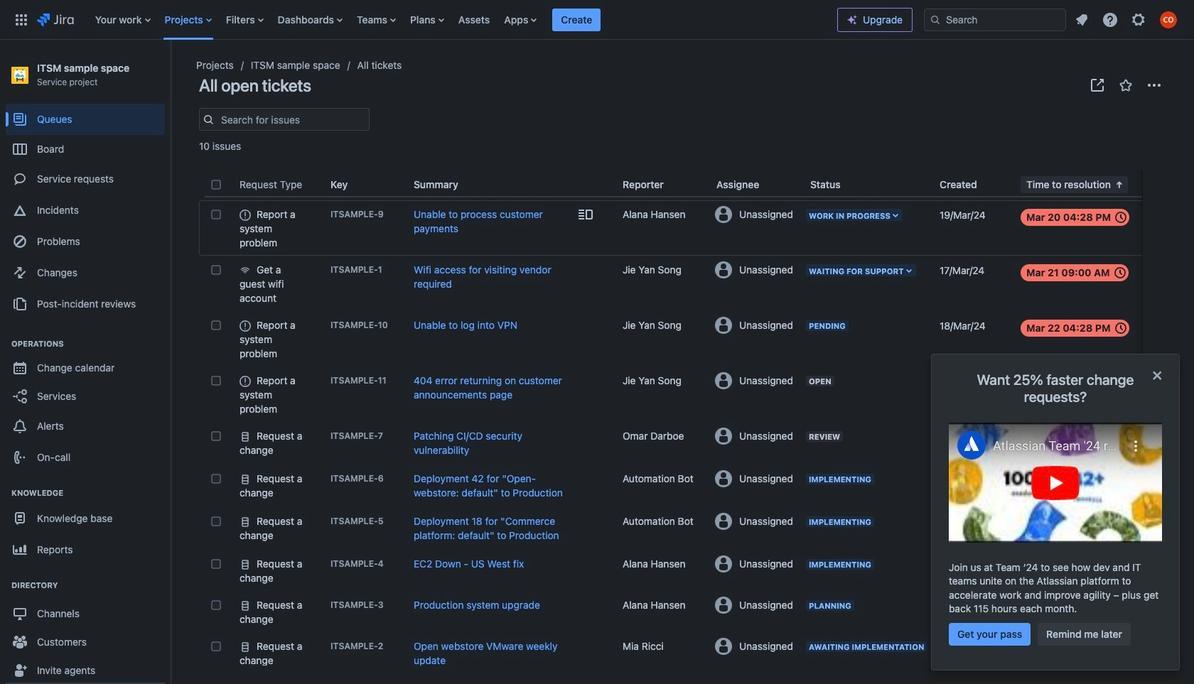 Task type: vqa. For each thing, say whether or not it's contained in the screenshot.
a to the top
no



Task type: locate. For each thing, give the bounding box(es) containing it.
directory group
[[6, 566, 165, 685]]

1 horizontal spatial list
[[1070, 7, 1186, 32]]

3 heading from the top
[[6, 580, 165, 592]]

primary element
[[9, 0, 838, 39]]

watch atlassian team '24 video dialog
[[932, 354, 1181, 671]]

group
[[6, 100, 165, 324]]

2 heading from the top
[[6, 488, 165, 499]]

notifications image
[[1074, 11, 1091, 28]]

jira image
[[37, 11, 74, 28], [37, 11, 74, 28]]

list
[[88, 0, 838, 39], [1070, 7, 1186, 32]]

1 vertical spatial heading
[[6, 488, 165, 499]]

open issue in sidebar image
[[578, 206, 595, 223]]

Search for issues field
[[217, 110, 369, 129]]

star image
[[1118, 77, 1135, 94]]

list item
[[553, 0, 601, 39]]

heading
[[6, 339, 165, 350], [6, 488, 165, 499], [6, 580, 165, 592]]

None search field
[[925, 8, 1067, 31]]

banner
[[0, 0, 1195, 40]]

heading for 'directory' "group"
[[6, 580, 165, 592]]

knowledge group
[[6, 474, 165, 685]]

1 heading from the top
[[6, 339, 165, 350]]

0 vertical spatial heading
[[6, 339, 165, 350]]

2 vertical spatial heading
[[6, 580, 165, 592]]



Task type: describe. For each thing, give the bounding box(es) containing it.
your profile and settings image
[[1161, 11, 1178, 28]]

Search field
[[925, 8, 1067, 31]]

heading for the operations group
[[6, 339, 165, 350]]

heading for knowledge group
[[6, 488, 165, 499]]

actions image
[[1146, 77, 1164, 94]]

ascending icon image
[[1112, 176, 1129, 193]]

0 horizontal spatial list
[[88, 0, 838, 39]]

search image
[[930, 14, 942, 25]]

sidebar navigation image
[[155, 57, 186, 85]]

appswitcher icon image
[[13, 11, 30, 28]]

help image
[[1102, 11, 1119, 28]]

settings image
[[1131, 11, 1148, 28]]

operations group
[[6, 324, 165, 478]]



